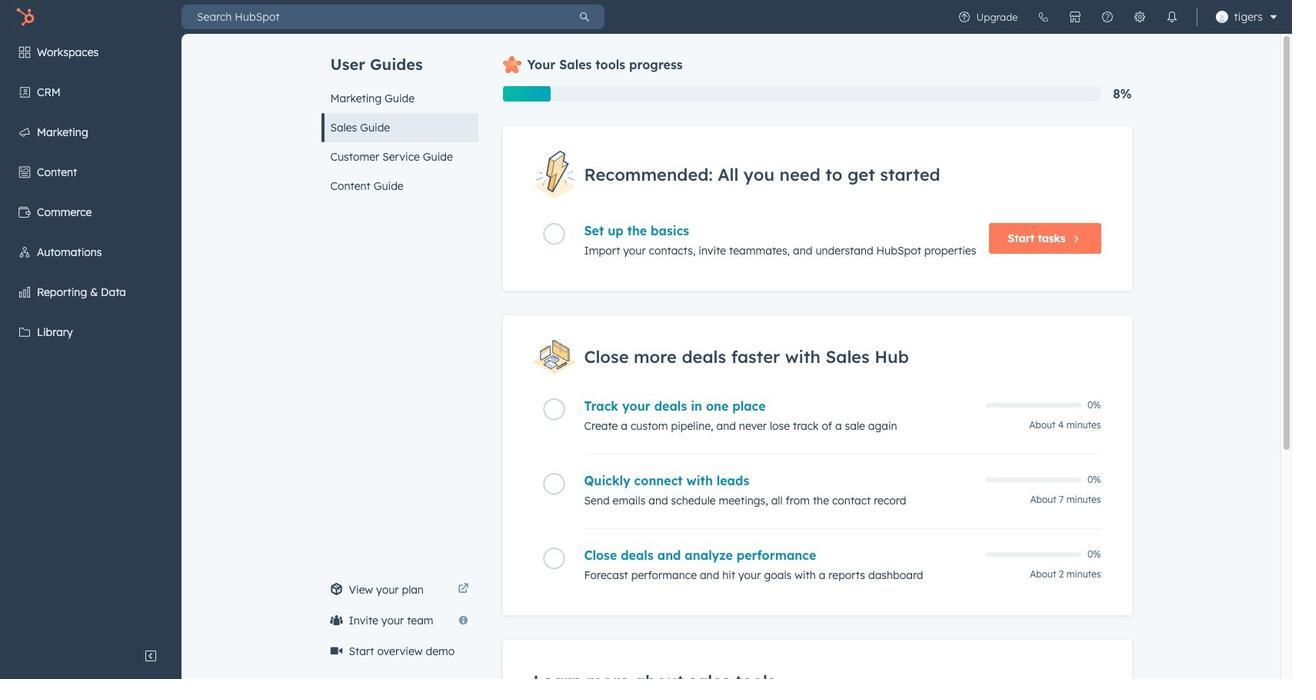 Task type: vqa. For each thing, say whether or not it's contained in the screenshot.
Link opens in a new window icon
yes



Task type: locate. For each thing, give the bounding box(es) containing it.
marketplaces image
[[1069, 11, 1081, 23]]

howard n/a image
[[1216, 11, 1228, 23]]

progress bar
[[503, 86, 551, 102]]

link opens in a new window image
[[458, 584, 469, 595]]

menu
[[948, 0, 1283, 34], [0, 34, 182, 641]]

link opens in a new window image
[[458, 581, 469, 599]]



Task type: describe. For each thing, give the bounding box(es) containing it.
notifications image
[[1166, 11, 1178, 23]]

1 horizontal spatial menu
[[948, 0, 1283, 34]]

help image
[[1101, 11, 1114, 23]]

settings image
[[1134, 11, 1146, 23]]

Search HubSpot search field
[[182, 5, 565, 29]]

user guides element
[[321, 34, 478, 201]]

0 horizontal spatial menu
[[0, 34, 182, 641]]



